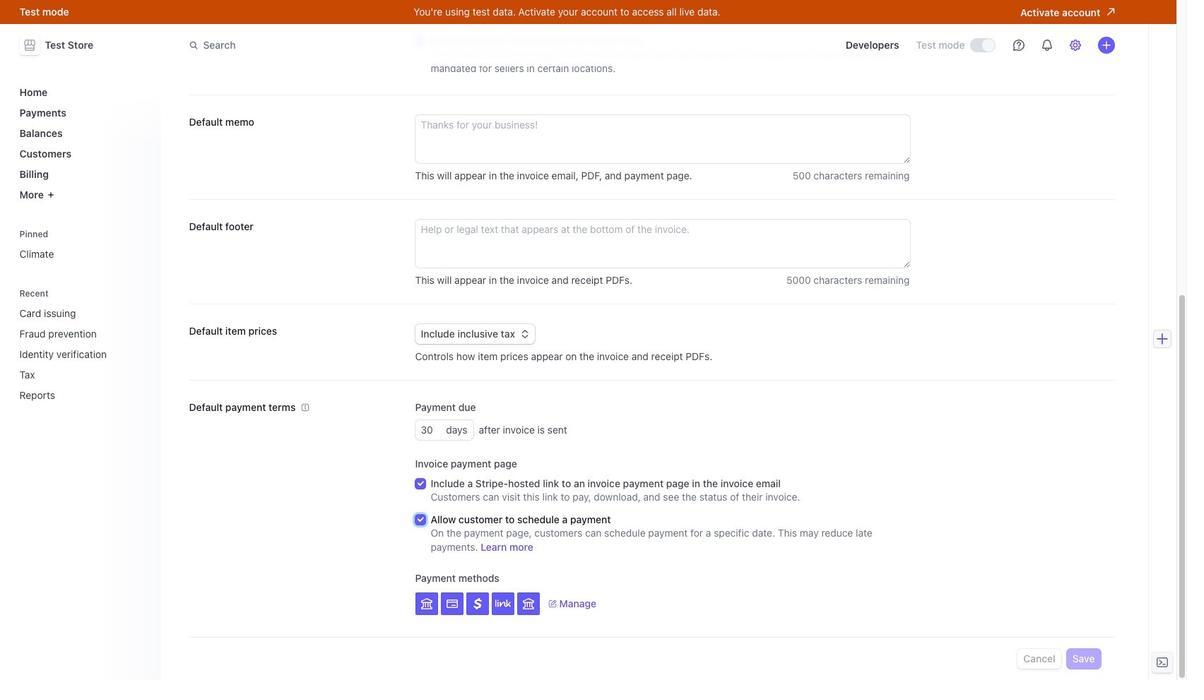 Task type: describe. For each thing, give the bounding box(es) containing it.
core navigation links element
[[14, 81, 152, 206]]

Test mode checkbox
[[970, 39, 995, 52]]

Help or legal text that appears at the bottom of the invoice. text field
[[415, 220, 910, 268]]

svg image
[[521, 330, 529, 338]]

Search text field
[[181, 32, 579, 58]]

edit pins image
[[138, 230, 147, 238]]

clear history image
[[138, 289, 147, 298]]

notifications image
[[1041, 40, 1052, 51]]

help image
[[1013, 40, 1024, 51]]



Task type: vqa. For each thing, say whether or not it's contained in the screenshot.
topmost Payment
no



Task type: locate. For each thing, give the bounding box(es) containing it.
None text field
[[415, 420, 446, 440]]

pinned element
[[14, 224, 152, 266]]

settings image
[[1069, 40, 1081, 51]]

1 recent element from the top
[[14, 284, 152, 407]]

Thanks for your business! text field
[[415, 115, 910, 163]]

recent element
[[14, 284, 152, 407], [14, 302, 152, 407]]

2 recent element from the top
[[14, 302, 152, 407]]

svg image
[[495, 596, 511, 612]]

None search field
[[181, 32, 579, 58]]



